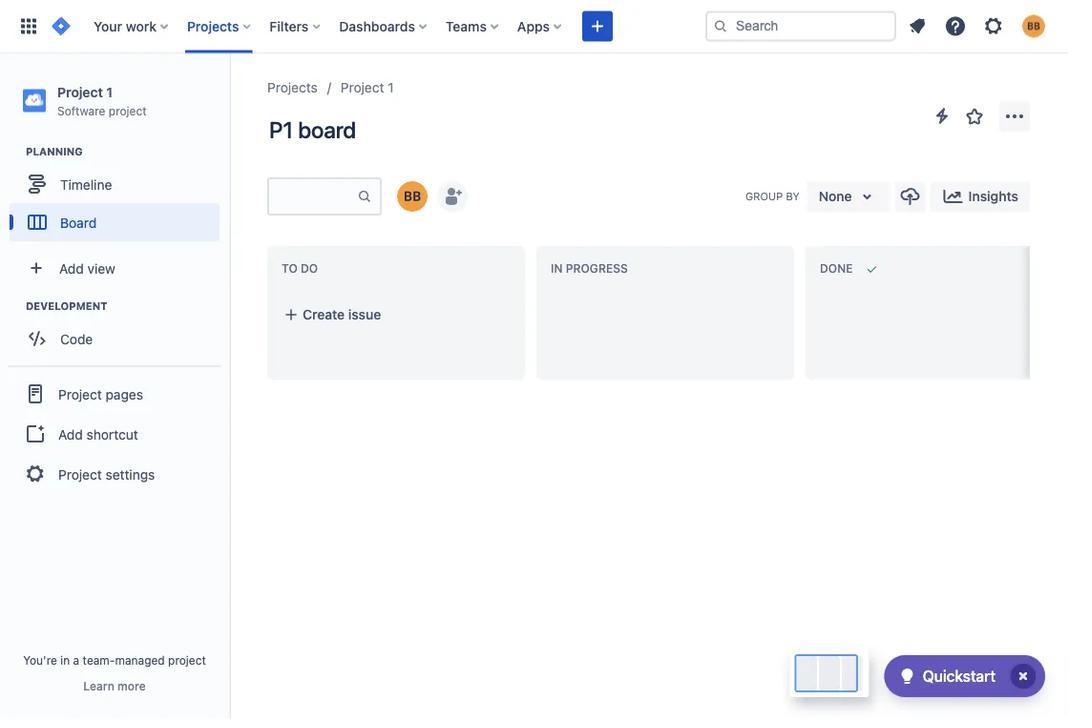 Task type: describe. For each thing, give the bounding box(es) containing it.
pages
[[106, 387, 143, 402]]

learn
[[83, 680, 114, 693]]

notifications image
[[906, 15, 929, 38]]

software
[[57, 104, 105, 117]]

quickstart
[[923, 668, 996, 686]]

insights image
[[942, 185, 965, 208]]

automations menu button icon image
[[931, 105, 954, 127]]

check image
[[896, 665, 919, 688]]

your
[[94, 18, 122, 34]]

project pages
[[58, 387, 143, 402]]

to
[[282, 262, 298, 276]]

more image
[[1003, 105, 1026, 128]]

project for project settings
[[58, 467, 102, 482]]

apps
[[517, 18, 550, 34]]

add people image
[[441, 185, 464, 208]]

code
[[60, 331, 93, 347]]

star p1 board image
[[963, 105, 986, 128]]

in
[[551, 262, 563, 276]]

projects for projects 'popup button'
[[187, 18, 239, 34]]

project for project 1
[[341, 80, 384, 95]]

quickstart button
[[885, 656, 1046, 698]]

in
[[60, 654, 70, 667]]

banner containing your work
[[0, 0, 1068, 53]]

add view
[[59, 260, 115, 276]]

teams button
[[440, 11, 506, 42]]

you're in a team-managed project
[[23, 654, 206, 667]]

project inside the project 1 software project
[[109, 104, 147, 117]]

insights
[[969, 189, 1019, 204]]

Search field
[[706, 11, 897, 42]]

to do
[[282, 262, 318, 276]]

Search this board text field
[[269, 180, 357, 214]]

project 1 link
[[341, 76, 394, 99]]

create issue
[[303, 307, 381, 323]]

none button
[[808, 181, 890, 212]]

project pages link
[[8, 374, 222, 416]]

board
[[298, 116, 356, 143]]

teams
[[446, 18, 487, 34]]

timeline link
[[10, 165, 220, 204]]

board
[[60, 215, 97, 230]]

create
[[303, 307, 345, 323]]

project 1 software project
[[57, 84, 147, 117]]

project for project pages
[[58, 387, 102, 402]]

you're
[[23, 654, 57, 667]]

add for add shortcut
[[58, 427, 83, 442]]

planning image
[[3, 141, 26, 163]]

group
[[746, 190, 783, 203]]

learn more button
[[83, 679, 146, 694]]

primary element
[[11, 0, 706, 53]]

code link
[[10, 320, 220, 358]]

done
[[820, 262, 853, 276]]

your profile and settings image
[[1023, 15, 1046, 38]]

work
[[126, 18, 157, 34]]

create issue button
[[272, 298, 520, 332]]

1 horizontal spatial project
[[168, 654, 206, 667]]

projects link
[[267, 76, 318, 99]]

progress
[[566, 262, 628, 276]]

dashboards button
[[334, 11, 434, 42]]

by
[[786, 190, 800, 203]]

appswitcher icon image
[[17, 15, 40, 38]]

project for project 1 software project
[[57, 84, 103, 100]]

filters button
[[264, 11, 328, 42]]



Task type: vqa. For each thing, say whether or not it's contained in the screenshot.
Invite people
no



Task type: locate. For each thing, give the bounding box(es) containing it.
projects for projects link
[[267, 80, 318, 95]]

planning
[[26, 146, 83, 158]]

apps button
[[512, 11, 569, 42]]

1 inside the project 1 software project
[[106, 84, 113, 100]]

1
[[388, 80, 394, 95], [106, 84, 113, 100]]

settings image
[[982, 15, 1005, 38]]

projects up 'p1'
[[267, 80, 318, 95]]

1 vertical spatial add
[[58, 427, 83, 442]]

settings
[[106, 467, 155, 482]]

1 vertical spatial project
[[168, 654, 206, 667]]

1 down dashboards popup button
[[388, 80, 394, 95]]

project down add shortcut
[[58, 467, 102, 482]]

in progress
[[551, 262, 628, 276]]

project right managed
[[168, 654, 206, 667]]

p1 board
[[269, 116, 356, 143]]

1 horizontal spatial projects
[[267, 80, 318, 95]]

your work button
[[88, 11, 176, 42]]

project settings link
[[8, 454, 222, 496]]

add shortcut button
[[8, 416, 222, 454]]

none
[[819, 189, 852, 204]]

managed
[[115, 654, 165, 667]]

1 horizontal spatial 1
[[388, 80, 394, 95]]

bob builder image
[[397, 181, 428, 212]]

1 for project 1
[[388, 80, 394, 95]]

1 down your
[[106, 84, 113, 100]]

banner
[[0, 0, 1068, 53]]

search image
[[713, 19, 729, 34]]

planning group
[[10, 144, 228, 247]]

create image
[[586, 15, 609, 38]]

p1
[[269, 116, 293, 143]]

jira software image
[[50, 15, 73, 38]]

0 horizontal spatial project
[[109, 104, 147, 117]]

1 for project 1 software project
[[106, 84, 113, 100]]

do
[[301, 262, 318, 276]]

projects inside 'popup button'
[[187, 18, 239, 34]]

insights button
[[931, 181, 1030, 212]]

add view button
[[11, 249, 218, 288]]

0 vertical spatial project
[[109, 104, 147, 117]]

add left view
[[59, 260, 84, 276]]

projects button
[[181, 11, 258, 42]]

add shortcut
[[58, 427, 138, 442]]

timeline
[[60, 176, 112, 192]]

development group
[[10, 299, 228, 364]]

development image
[[3, 295, 26, 318]]

add left shortcut
[[58, 427, 83, 442]]

dashboards
[[339, 18, 415, 34]]

jira software image
[[50, 15, 73, 38]]

1 vertical spatial projects
[[267, 80, 318, 95]]

group
[[8, 366, 222, 501]]

help image
[[944, 15, 967, 38]]

your work
[[94, 18, 157, 34]]

0 vertical spatial add
[[59, 260, 84, 276]]

a
[[73, 654, 79, 667]]

add for add view
[[59, 260, 84, 276]]

shortcut
[[86, 427, 138, 442]]

project right the software
[[109, 104, 147, 117]]

project
[[109, 104, 147, 117], [168, 654, 206, 667]]

team-
[[83, 654, 115, 667]]

project
[[341, 80, 384, 95], [57, 84, 103, 100], [58, 387, 102, 402], [58, 467, 102, 482]]

group containing project pages
[[8, 366, 222, 501]]

more
[[118, 680, 146, 693]]

project settings
[[58, 467, 155, 482]]

import image
[[899, 185, 922, 208]]

issue
[[348, 307, 381, 323]]

0 horizontal spatial 1
[[106, 84, 113, 100]]

dismiss quickstart image
[[1008, 662, 1039, 692]]

sidebar navigation image
[[208, 76, 250, 115]]

project inside the project 1 software project
[[57, 84, 103, 100]]

0 vertical spatial projects
[[187, 18, 239, 34]]

projects up sidebar navigation icon
[[187, 18, 239, 34]]

development
[[26, 300, 107, 313]]

view
[[87, 260, 115, 276]]

add inside 'button'
[[58, 427, 83, 442]]

group by
[[746, 190, 800, 203]]

filters
[[270, 18, 309, 34]]

projects
[[187, 18, 239, 34], [267, 80, 318, 95]]

learn more
[[83, 680, 146, 693]]

project up board
[[341, 80, 384, 95]]

project up the software
[[57, 84, 103, 100]]

project 1
[[341, 80, 394, 95]]

board link
[[10, 204, 220, 242]]

0 horizontal spatial projects
[[187, 18, 239, 34]]

project up add shortcut
[[58, 387, 102, 402]]

add inside dropdown button
[[59, 260, 84, 276]]

add
[[59, 260, 84, 276], [58, 427, 83, 442]]



